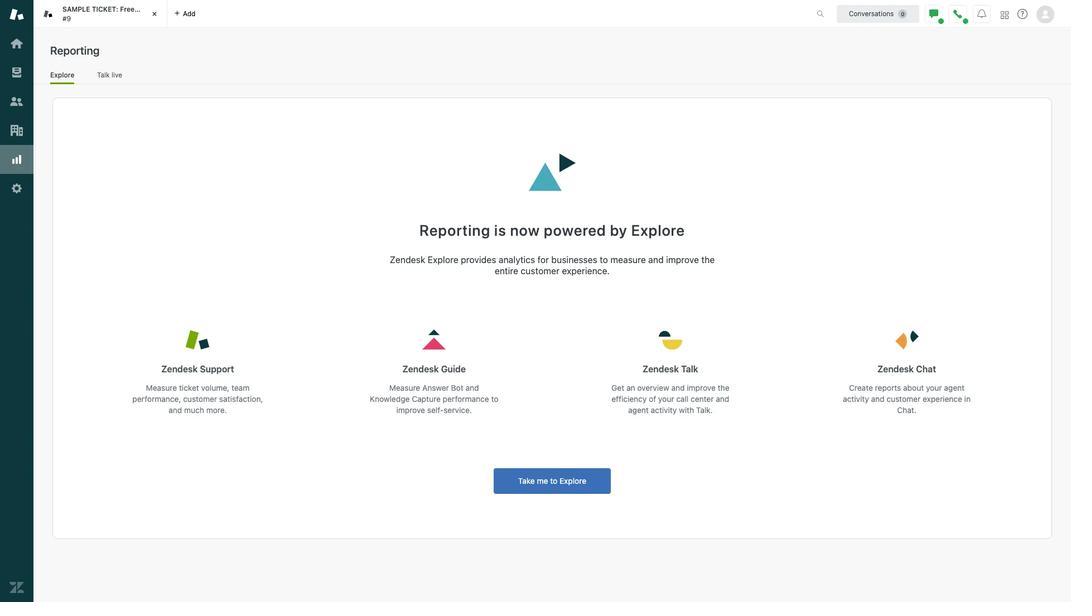 Task type: describe. For each thing, give the bounding box(es) containing it.
tabs tab list
[[33, 0, 805, 28]]

measure for zendesk support
[[146, 384, 177, 393]]

measure
[[611, 255, 646, 265]]

me
[[537, 476, 548, 486]]

improve inside get an overview and improve the efficiency of your call center and agent activity with talk.
[[687, 384, 716, 393]]

zendesk for zendesk support
[[161, 365, 198, 375]]

live
[[112, 71, 122, 79]]

measure for zendesk guide
[[389, 384, 420, 393]]

zendesk chat
[[878, 365, 937, 375]]

center
[[691, 395, 714, 404]]

#9
[[63, 14, 71, 23]]

bot
[[451, 384, 464, 393]]

powered
[[544, 222, 607, 240]]

customer inside create reports about your agent activity and customer experience in chat.
[[887, 395, 921, 404]]

performance,
[[133, 395, 181, 404]]

improve inside "zendesk explore provides analytics for businesses to measure and improve the entire customer experience."
[[666, 255, 699, 265]]

customers image
[[9, 94, 24, 109]]

measure answer bot and knowledge capture performance to improve self-service.
[[370, 384, 499, 415]]

team
[[232, 384, 250, 393]]

take me to explore button
[[494, 469, 611, 494]]

and up the "call"
[[672, 384, 685, 393]]

get an overview and improve the efficiency of your call center and agent activity with talk.
[[612, 384, 730, 415]]

✕
[[1047, 97, 1053, 107]]

zendesk support
[[161, 365, 234, 375]]

zendesk for zendesk guide
[[403, 365, 439, 375]]

take
[[519, 476, 535, 486]]

get
[[612, 384, 625, 393]]

talk live
[[97, 71, 122, 79]]

✕ link
[[1047, 97, 1053, 108]]

reporting for reporting is now powered by explore
[[420, 222, 491, 240]]

efficiency
[[612, 395, 647, 404]]

volume,
[[201, 384, 230, 393]]

customer inside "zendesk explore provides analytics for businesses to measure and improve the entire customer experience."
[[521, 266, 560, 276]]

create reports about your agent activity and customer experience in chat.
[[843, 384, 971, 415]]

measure ticket volume, team performance, customer satisfaction, and much more.
[[133, 384, 263, 415]]

knowledge
[[370, 395, 410, 404]]

create
[[850, 384, 873, 393]]

zendesk guide
[[403, 365, 466, 375]]

explore inside button
[[560, 476, 587, 486]]

experience
[[923, 395, 963, 404]]

much
[[184, 406, 204, 415]]

overview
[[638, 384, 670, 393]]

customer inside 'measure ticket volume, team performance, customer satisfaction, and much more.'
[[183, 395, 217, 404]]

businesses
[[552, 255, 598, 265]]

sample
[[63, 5, 90, 13]]

more.
[[206, 406, 227, 415]]

ticket
[[179, 384, 199, 393]]

reporting for reporting
[[50, 44, 100, 57]]

explore right by
[[632, 222, 685, 240]]

now
[[510, 222, 540, 240]]

your inside create reports about your agent activity and customer experience in chat.
[[927, 384, 942, 393]]

conversations
[[849, 9, 894, 18]]

zendesk support image
[[9, 7, 24, 22]]

experience.
[[562, 266, 610, 276]]

close image
[[149, 8, 160, 20]]



Task type: vqa. For each thing, say whether or not it's contained in the screenshot.
Measure
yes



Task type: locate. For each thing, give the bounding box(es) containing it.
1 horizontal spatial the
[[718, 384, 730, 393]]

explore right me
[[560, 476, 587, 486]]

by
[[610, 222, 628, 240]]

2 vertical spatial to
[[550, 476, 558, 486]]

analytics
[[499, 255, 535, 265]]

0 vertical spatial the
[[702, 255, 715, 265]]

of
[[649, 395, 657, 404]]

1 measure from the left
[[146, 384, 177, 393]]

agent inside create reports about your agent activity and customer experience in chat.
[[945, 384, 965, 393]]

1 horizontal spatial reporting
[[420, 222, 491, 240]]

1 horizontal spatial talk
[[682, 365, 699, 375]]

performance
[[443, 395, 489, 404]]

with
[[679, 406, 694, 415]]

organizations image
[[9, 123, 24, 138]]

improve inside measure answer bot and knowledge capture performance to improve self-service.
[[397, 406, 425, 415]]

zendesk for zendesk talk
[[643, 365, 679, 375]]

1 horizontal spatial measure
[[389, 384, 420, 393]]

chat.
[[898, 406, 917, 415]]

explore link
[[50, 71, 74, 84]]

explore left provides
[[428, 255, 459, 265]]

0 horizontal spatial measure
[[146, 384, 177, 393]]

to inside measure answer bot and knowledge capture performance to improve self-service.
[[491, 395, 499, 404]]

customer up much
[[183, 395, 217, 404]]

call
[[677, 395, 689, 404]]

0 horizontal spatial customer
[[183, 395, 217, 404]]

is
[[495, 222, 507, 240]]

0 vertical spatial reporting
[[50, 44, 100, 57]]

the inside get an overview and improve the efficiency of your call center and agent activity with talk.
[[718, 384, 730, 393]]

measure inside measure answer bot and knowledge capture performance to improve self-service.
[[389, 384, 420, 393]]

2 measure from the left
[[389, 384, 420, 393]]

1 vertical spatial reporting
[[420, 222, 491, 240]]

reporting is now powered by explore
[[420, 222, 685, 240]]

sample ticket: free repair #9
[[63, 5, 156, 23]]

zendesk for zendesk explore provides analytics for businesses to measure and improve the entire customer experience.
[[390, 255, 426, 265]]

improve
[[666, 255, 699, 265], [687, 384, 716, 393], [397, 406, 425, 415]]

guide
[[441, 365, 466, 375]]

1 vertical spatial your
[[659, 395, 675, 404]]

0 horizontal spatial to
[[491, 395, 499, 404]]

answer
[[423, 384, 449, 393]]

about
[[904, 384, 924, 393]]

to inside "zendesk explore provides analytics for businesses to measure and improve the entire customer experience."
[[600, 255, 608, 265]]

zendesk products image
[[1001, 11, 1009, 19]]

0 horizontal spatial the
[[702, 255, 715, 265]]

0 horizontal spatial reporting
[[50, 44, 100, 57]]

activity down of
[[651, 406, 677, 415]]

tab containing sample ticket: free repair
[[33, 0, 167, 28]]

to inside take me to explore button
[[550, 476, 558, 486]]

and right measure
[[649, 255, 664, 265]]

get help image
[[1018, 9, 1028, 19]]

1 vertical spatial the
[[718, 384, 730, 393]]

take me to explore
[[519, 476, 587, 486]]

customer
[[521, 266, 560, 276], [183, 395, 217, 404], [887, 395, 921, 404]]

activity
[[843, 395, 870, 404], [651, 406, 677, 415]]

repair
[[136, 5, 156, 13]]

your inside get an overview and improve the efficiency of your call center and agent activity with talk.
[[659, 395, 675, 404]]

0 vertical spatial to
[[600, 255, 608, 265]]

measure up "performance,"
[[146, 384, 177, 393]]

and
[[649, 255, 664, 265], [466, 384, 479, 393], [672, 384, 685, 393], [716, 395, 730, 404], [872, 395, 885, 404], [169, 406, 182, 415]]

reporting image
[[9, 152, 24, 167]]

and right 'center'
[[716, 395, 730, 404]]

and left much
[[169, 406, 182, 415]]

customer down the for
[[521, 266, 560, 276]]

for
[[538, 255, 549, 265]]

your right of
[[659, 395, 675, 404]]

explore inside "zendesk explore provides analytics for businesses to measure and improve the entire customer experience."
[[428, 255, 459, 265]]

1 horizontal spatial agent
[[945, 384, 965, 393]]

zendesk image
[[9, 581, 24, 596]]

activity down create
[[843, 395, 870, 404]]

0 vertical spatial activity
[[843, 395, 870, 404]]

activity inside get an overview and improve the efficiency of your call center and agent activity with talk.
[[651, 406, 677, 415]]

free
[[120, 5, 135, 13]]

self-
[[427, 406, 444, 415]]

explore
[[50, 71, 74, 79], [632, 222, 685, 240], [428, 255, 459, 265], [560, 476, 587, 486]]

0 horizontal spatial your
[[659, 395, 675, 404]]

0 horizontal spatial activity
[[651, 406, 677, 415]]

2 vertical spatial improve
[[397, 406, 425, 415]]

views image
[[9, 65, 24, 80]]

2 horizontal spatial to
[[600, 255, 608, 265]]

chat
[[917, 365, 937, 375]]

and up performance
[[466, 384, 479, 393]]

measure inside 'measure ticket volume, team performance, customer satisfaction, and much more.'
[[146, 384, 177, 393]]

ticket:
[[92, 5, 118, 13]]

zendesk inside "zendesk explore provides analytics for businesses to measure and improve the entire customer experience."
[[390, 255, 426, 265]]

1 horizontal spatial to
[[550, 476, 558, 486]]

zendesk
[[390, 255, 426, 265], [161, 365, 198, 375], [403, 365, 439, 375], [643, 365, 679, 375], [878, 365, 914, 375]]

conversations button
[[837, 5, 920, 23]]

customer up chat.
[[887, 395, 921, 404]]

admin image
[[9, 181, 24, 196]]

1 horizontal spatial your
[[927, 384, 942, 393]]

tab
[[33, 0, 167, 28]]

the inside "zendesk explore provides analytics for businesses to measure and improve the entire customer experience."
[[702, 255, 715, 265]]

and inside create reports about your agent activity and customer experience in chat.
[[872, 395, 885, 404]]

capture
[[412, 395, 441, 404]]

to right performance
[[491, 395, 499, 404]]

entire
[[495, 266, 519, 276]]

agent
[[945, 384, 965, 393], [629, 406, 649, 415]]

talk live link
[[97, 71, 123, 83]]

talk left live
[[97, 71, 110, 79]]

provides
[[461, 255, 497, 265]]

service.
[[444, 406, 472, 415]]

0 horizontal spatial talk
[[97, 71, 110, 79]]

main element
[[0, 0, 33, 603]]

0 horizontal spatial agent
[[629, 406, 649, 415]]

to up 'experience.'
[[600, 255, 608, 265]]

your up experience
[[927, 384, 942, 393]]

reporting
[[50, 44, 100, 57], [420, 222, 491, 240]]

the
[[702, 255, 715, 265], [718, 384, 730, 393]]

your
[[927, 384, 942, 393], [659, 395, 675, 404]]

reporting up provides
[[420, 222, 491, 240]]

1 vertical spatial improve
[[687, 384, 716, 393]]

measure up knowledge
[[389, 384, 420, 393]]

get started image
[[9, 36, 24, 51]]

and down 'reports'
[[872, 395, 885, 404]]

1 vertical spatial talk
[[682, 365, 699, 375]]

satisfaction,
[[219, 395, 263, 404]]

zendesk for zendesk chat
[[878, 365, 914, 375]]

0 vertical spatial talk
[[97, 71, 110, 79]]

support
[[200, 365, 234, 375]]

1 vertical spatial activity
[[651, 406, 677, 415]]

to
[[600, 255, 608, 265], [491, 395, 499, 404], [550, 476, 558, 486]]

talk.
[[697, 406, 713, 415]]

talk
[[97, 71, 110, 79], [682, 365, 699, 375]]

zendesk talk
[[643, 365, 699, 375]]

reports
[[876, 384, 902, 393]]

to right me
[[550, 476, 558, 486]]

agent inside get an overview and improve the efficiency of your call center and agent activity with talk.
[[629, 406, 649, 415]]

zendesk explore provides analytics for businesses to measure and improve the entire customer experience.
[[390, 255, 715, 276]]

activity inside create reports about your agent activity and customer experience in chat.
[[843, 395, 870, 404]]

and inside "zendesk explore provides analytics for businesses to measure and improve the entire customer experience."
[[649, 255, 664, 265]]

an
[[627, 384, 636, 393]]

agent up experience
[[945, 384, 965, 393]]

in
[[965, 395, 971, 404]]

and inside 'measure ticket volume, team performance, customer satisfaction, and much more.'
[[169, 406, 182, 415]]

1 horizontal spatial activity
[[843, 395, 870, 404]]

agent down efficiency
[[629, 406, 649, 415]]

0 vertical spatial agent
[[945, 384, 965, 393]]

0 vertical spatial improve
[[666, 255, 699, 265]]

0 vertical spatial your
[[927, 384, 942, 393]]

2 horizontal spatial customer
[[887, 395, 921, 404]]

improve up 'center'
[[687, 384, 716, 393]]

explore right views icon
[[50, 71, 74, 79]]

and inside measure answer bot and knowledge capture performance to improve self-service.
[[466, 384, 479, 393]]

1 horizontal spatial customer
[[521, 266, 560, 276]]

improve right measure
[[666, 255, 699, 265]]

1 vertical spatial agent
[[629, 406, 649, 415]]

talk up the "call"
[[682, 365, 699, 375]]

measure
[[146, 384, 177, 393], [389, 384, 420, 393]]

improve down capture
[[397, 406, 425, 415]]

1 vertical spatial to
[[491, 395, 499, 404]]

reporting up the explore link at the left
[[50, 44, 100, 57]]



